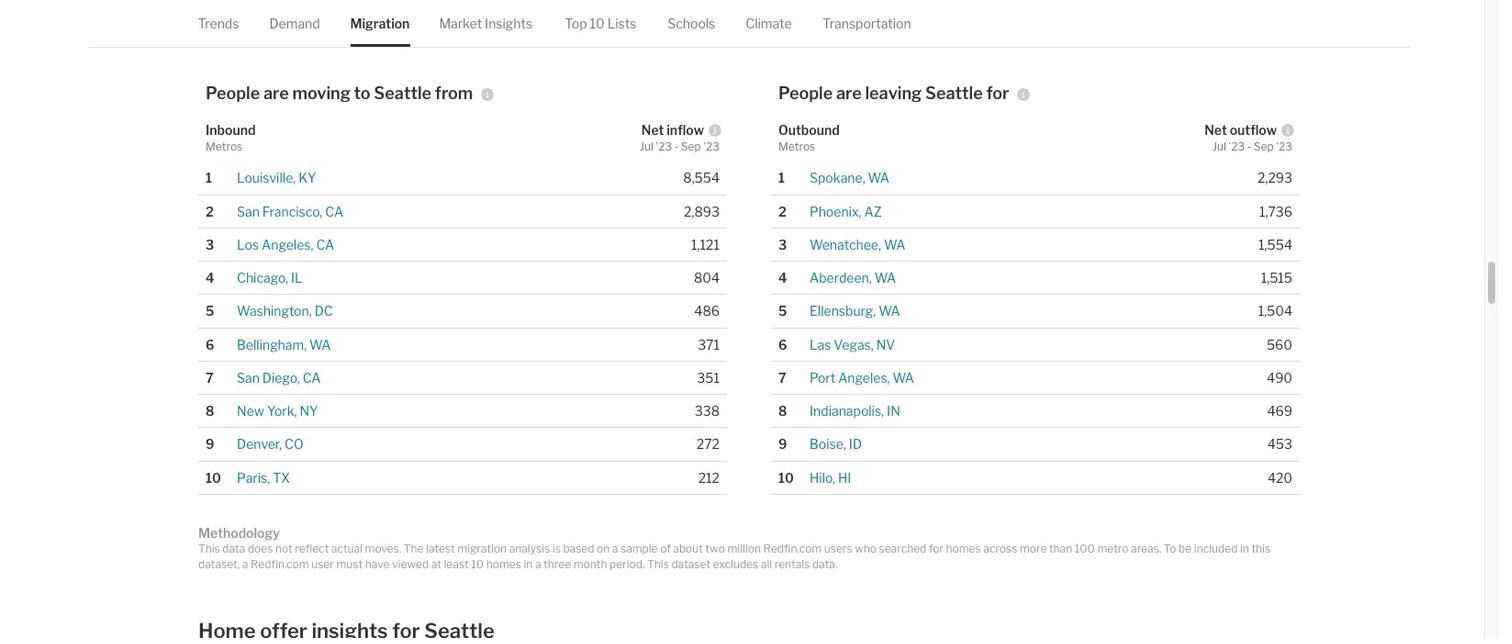 Task type: locate. For each thing, give the bounding box(es) containing it.
ellensburg,
[[810, 303, 876, 319]]

angeles, for port
[[838, 370, 890, 385]]

ca right diego,
[[303, 370, 321, 385]]

1 horizontal spatial seattle
[[926, 83, 983, 103]]

10 left paris, at the left bottom of page
[[206, 470, 221, 485]]

1 horizontal spatial are
[[837, 83, 862, 103]]

metros down outbound in the right of the page
[[779, 139, 816, 153]]

seattle right "leaving"
[[926, 83, 983, 103]]

0 horizontal spatial jul '23 - sep '23
[[640, 139, 720, 153]]

washington, dc link
[[237, 303, 333, 319]]

1 3 from the left
[[206, 237, 214, 252]]

metros for people are moving to seattle from
[[206, 139, 243, 153]]

ca down francisco,
[[316, 237, 334, 252]]

wa up az
[[868, 170, 890, 186]]

1 vertical spatial for
[[929, 542, 944, 556]]

phoenix,
[[810, 203, 862, 219]]

people up outbound in the right of the page
[[779, 83, 833, 103]]

2 jul '23 - sep '23 from the left
[[1213, 139, 1293, 153]]

a right the on
[[612, 542, 618, 556]]

5
[[206, 303, 214, 319], [779, 303, 787, 319]]

1 horizontal spatial 6
[[779, 337, 787, 352]]

1 horizontal spatial people
[[779, 83, 833, 103]]

9 left boise,
[[779, 436, 787, 452]]

3 for people are leaving seattle for
[[779, 237, 787, 252]]

schools
[[668, 16, 716, 31]]

1 metros from the left
[[206, 139, 243, 153]]

people are leaving seattle for
[[779, 83, 1009, 103]]

0 horizontal spatial net
[[642, 122, 664, 137]]

trends
[[198, 16, 240, 31]]

ca for san francisco, ca
[[325, 203, 344, 219]]

0 horizontal spatial 9
[[206, 436, 214, 452]]

in down analysis
[[524, 557, 533, 571]]

1 horizontal spatial angeles,
[[838, 370, 890, 385]]

0 horizontal spatial seattle
[[374, 83, 432, 103]]

this
[[198, 542, 220, 556], [647, 557, 669, 571]]

2 san from the top
[[237, 370, 260, 385]]

7
[[206, 370, 214, 385], [779, 370, 787, 385]]

homes left across
[[946, 542, 981, 556]]

9 left the denver,
[[206, 436, 214, 452]]

1 8 from the left
[[206, 403, 214, 419]]

net left 'outflow'
[[1205, 122, 1227, 137]]

0 vertical spatial ca
[[325, 203, 344, 219]]

1 - from the left
[[675, 139, 679, 153]]

10 down "migration"
[[471, 557, 484, 571]]

1 for people are moving to seattle from
[[206, 170, 212, 186]]

1 horizontal spatial 5
[[779, 303, 787, 319]]

9 for people are moving to seattle from
[[206, 436, 214, 452]]

2 for people are leaving seattle for
[[779, 203, 787, 219]]

7 left port
[[779, 370, 787, 385]]

san francisco, ca link
[[237, 203, 344, 219]]

3 '23 from the left
[[1229, 139, 1245, 153]]

0 horizontal spatial 3
[[206, 237, 214, 252]]

in left this
[[1240, 542, 1250, 556]]

trends link
[[198, 0, 240, 47]]

wa for spokane, wa
[[868, 170, 890, 186]]

net left inflow
[[642, 122, 664, 137]]

1 sep from the left
[[681, 139, 701, 153]]

100
[[1075, 542, 1095, 556]]

9 for people are leaving seattle for
[[779, 436, 787, 452]]

0 horizontal spatial for
[[929, 542, 944, 556]]

1 horizontal spatial redfin.com
[[764, 542, 822, 556]]

than
[[1049, 542, 1073, 556]]

0 horizontal spatial 5
[[206, 303, 214, 319]]

hilo, hi
[[810, 470, 852, 485]]

1 horizontal spatial 1
[[779, 170, 785, 186]]

1 san from the top
[[237, 203, 260, 219]]

diego,
[[262, 370, 300, 385]]

0 vertical spatial in
[[1240, 542, 1250, 556]]

2 8 from the left
[[779, 403, 787, 419]]

jul '23 - sep '23 for people are moving to seattle from
[[640, 139, 720, 153]]

1 horizontal spatial 4
[[779, 270, 787, 286]]

0 horizontal spatial 4
[[206, 270, 214, 286]]

phoenix, az
[[810, 203, 882, 219]]

2 '23 from the left
[[704, 139, 720, 153]]

1 5 from the left
[[206, 303, 214, 319]]

2 7 from the left
[[779, 370, 787, 385]]

the
[[404, 542, 424, 556]]

this down of on the left
[[647, 557, 669, 571]]

vegas,
[[834, 337, 874, 352]]

4 left chicago,
[[206, 270, 214, 286]]

wa
[[868, 170, 890, 186], [884, 237, 906, 252], [875, 270, 896, 286], [879, 303, 901, 319], [310, 337, 331, 352], [893, 370, 915, 385]]

sample
[[621, 542, 658, 556]]

ellensburg, wa
[[810, 303, 901, 319]]

ky
[[299, 170, 316, 186]]

who
[[855, 542, 877, 556]]

2 9 from the left
[[779, 436, 787, 452]]

wenatchee,
[[810, 237, 881, 252]]

of
[[660, 542, 671, 556]]

212
[[698, 470, 720, 485]]

'23 up 2,293
[[1277, 139, 1293, 153]]

1 2 from the left
[[206, 203, 214, 219]]

market
[[440, 16, 483, 31]]

1 horizontal spatial 2
[[779, 203, 787, 219]]

aberdeen, wa link
[[810, 270, 896, 286]]

net outflow
[[1205, 122, 1277, 137]]

jul down net inflow
[[640, 139, 654, 153]]

new york, ny link
[[237, 403, 318, 419]]

1,504
[[1259, 303, 1293, 319]]

dc
[[315, 303, 333, 319]]

0 horizontal spatial angeles,
[[262, 237, 314, 252]]

hilo,
[[810, 470, 836, 485]]

1 vertical spatial this
[[647, 557, 669, 571]]

1 horizontal spatial this
[[647, 557, 669, 571]]

1 1 from the left
[[206, 170, 212, 186]]

560
[[1267, 337, 1293, 352]]

1 vertical spatial angeles,
[[838, 370, 890, 385]]

jul for people are moving to seattle from
[[640, 139, 654, 153]]

are left "leaving"
[[837, 83, 862, 103]]

1 are from the left
[[264, 83, 289, 103]]

'23 down inflow
[[704, 139, 720, 153]]

las vegas, nv
[[810, 337, 895, 352]]

6 left bellingham,
[[206, 337, 214, 352]]

az
[[865, 203, 882, 219]]

san up los
[[237, 203, 260, 219]]

are left moving
[[264, 83, 289, 103]]

8 left indianapolis,
[[779, 403, 787, 419]]

453
[[1268, 436, 1293, 452]]

4
[[206, 270, 214, 286], [779, 270, 787, 286]]

2 3 from the left
[[779, 237, 787, 252]]

san left diego,
[[237, 370, 260, 385]]

1 9 from the left
[[206, 436, 214, 452]]

2 metros from the left
[[779, 139, 816, 153]]

5 left washington,
[[206, 303, 214, 319]]

wa up the 'nv'
[[879, 303, 901, 319]]

2 jul from the left
[[1213, 139, 1227, 153]]

4 '23 from the left
[[1277, 139, 1293, 153]]

wa down the wenatchee, wa link
[[875, 270, 896, 286]]

angeles, for los
[[262, 237, 314, 252]]

sep down 'outflow'
[[1254, 139, 1274, 153]]

0 horizontal spatial 1
[[206, 170, 212, 186]]

1 4 from the left
[[206, 270, 214, 286]]

5 for people are leaving seattle for
[[779, 303, 787, 319]]

people
[[206, 83, 260, 103], [779, 83, 833, 103]]

2 4 from the left
[[779, 270, 787, 286]]

1 horizontal spatial 3
[[779, 237, 787, 252]]

on
[[597, 542, 610, 556]]

1 net from the left
[[642, 122, 664, 137]]

4 left the aberdeen,
[[779, 270, 787, 286]]

net for people are moving to seattle from
[[642, 122, 664, 137]]

transportation link
[[823, 0, 912, 47]]

0 horizontal spatial are
[[264, 83, 289, 103]]

0 horizontal spatial sep
[[681, 139, 701, 153]]

'23 down net inflow
[[656, 139, 672, 153]]

3
[[206, 237, 214, 252], [779, 237, 787, 252]]

1 for people are leaving seattle for
[[779, 170, 785, 186]]

port angeles, wa
[[810, 370, 915, 385]]

2 left phoenix,
[[779, 203, 787, 219]]

angeles, up indianapolis, in link
[[838, 370, 890, 385]]

ca right francisco,
[[325, 203, 344, 219]]

6 left las
[[779, 337, 787, 352]]

rentals
[[775, 557, 810, 571]]

redfin.com down not
[[251, 557, 309, 571]]

1 down outbound in the right of the page
[[779, 170, 785, 186]]

metro
[[1098, 542, 1129, 556]]

wa down "dc"
[[310, 337, 331, 352]]

- down 'outflow'
[[1248, 139, 1252, 153]]

0 horizontal spatial in
[[524, 557, 533, 571]]

2 net from the left
[[1205, 122, 1227, 137]]

searched
[[879, 542, 927, 556]]

a down analysis
[[535, 557, 541, 571]]

users
[[824, 542, 853, 556]]

0 horizontal spatial 8
[[206, 403, 214, 419]]

2 - from the left
[[1248, 139, 1252, 153]]

sep for people are moving to seattle from
[[681, 139, 701, 153]]

2 2 from the left
[[779, 203, 787, 219]]

wa for bellingham, wa
[[310, 337, 331, 352]]

3 left wenatchee,
[[779, 237, 787, 252]]

san
[[237, 203, 260, 219], [237, 370, 260, 385]]

methodology this data does not reflect actual moves. the latest migration analysis is based on a sample of about two million redfin.com users who searched for homes across more than 100 metro areas. to be included in this dataset, a redfin.com user must have viewed at least 10 homes in a three month period. this dataset excludes all rentals data.
[[198, 525, 1271, 571]]

1 horizontal spatial jul
[[1213, 139, 1227, 153]]

1 horizontal spatial -
[[1248, 139, 1252, 153]]

2 left 'san francisco, ca'
[[206, 203, 214, 219]]

metros
[[206, 139, 243, 153], [779, 139, 816, 153]]

jul down net outflow
[[1213, 139, 1227, 153]]

1 horizontal spatial 8
[[779, 403, 787, 419]]

2 6 from the left
[[779, 337, 787, 352]]

1 horizontal spatial 7
[[779, 370, 787, 385]]

1 7 from the left
[[206, 370, 214, 385]]

leaving
[[865, 83, 922, 103]]

0 horizontal spatial 2
[[206, 203, 214, 219]]

outflow
[[1230, 122, 1277, 137]]

6 for people are leaving seattle for
[[779, 337, 787, 352]]

0 horizontal spatial jul
[[640, 139, 654, 153]]

ellensburg, wa link
[[810, 303, 901, 319]]

4 for people are moving to seattle from
[[206, 270, 214, 286]]

1 vertical spatial san
[[237, 370, 260, 385]]

6
[[206, 337, 214, 352], [779, 337, 787, 352]]

from
[[435, 83, 473, 103]]

reflect
[[295, 542, 329, 556]]

inflow
[[667, 122, 704, 137]]

bellingham, wa
[[237, 337, 331, 352]]

1 horizontal spatial homes
[[946, 542, 981, 556]]

804
[[694, 270, 720, 286]]

ca for san diego, ca
[[303, 370, 321, 385]]

nv
[[877, 337, 895, 352]]

market insights
[[440, 16, 533, 31]]

this up dataset,
[[198, 542, 220, 556]]

2 are from the left
[[837, 83, 862, 103]]

more
[[1020, 542, 1047, 556]]

port angeles, wa link
[[810, 370, 915, 385]]

not
[[275, 542, 293, 556]]

a down data
[[242, 557, 248, 571]]

1 jul '23 - sep '23 from the left
[[640, 139, 720, 153]]

ny
[[300, 403, 318, 419]]

people up inbound
[[206, 83, 260, 103]]

angeles, down 'san francisco, ca'
[[262, 237, 314, 252]]

sep down inflow
[[681, 139, 701, 153]]

co
[[285, 436, 304, 452]]

2 5 from the left
[[779, 303, 787, 319]]

1 horizontal spatial sep
[[1254, 139, 1274, 153]]

jul '23 - sep '23
[[640, 139, 720, 153], [1213, 139, 1293, 153]]

transportation
[[823, 16, 912, 31]]

0 vertical spatial san
[[237, 203, 260, 219]]

insights
[[485, 16, 533, 31]]

0 horizontal spatial -
[[675, 139, 679, 153]]

0 horizontal spatial people
[[206, 83, 260, 103]]

0 horizontal spatial 7
[[206, 370, 214, 385]]

jul for people are leaving seattle for
[[1213, 139, 1227, 153]]

1 6 from the left
[[206, 337, 214, 352]]

0 horizontal spatial metros
[[206, 139, 243, 153]]

0 vertical spatial redfin.com
[[764, 542, 822, 556]]

0 vertical spatial this
[[198, 542, 220, 556]]

1 horizontal spatial 9
[[779, 436, 787, 452]]

metros down inbound
[[206, 139, 243, 153]]

0 vertical spatial for
[[987, 83, 1009, 103]]

0 horizontal spatial homes
[[486, 557, 521, 571]]

louisville,
[[237, 170, 296, 186]]

wa right wenatchee,
[[884, 237, 906, 252]]

1 jul from the left
[[640, 139, 654, 153]]

homes down "migration"
[[486, 557, 521, 571]]

8,554
[[683, 170, 720, 186]]

1 down inbound
[[206, 170, 212, 186]]

seattle right to
[[374, 83, 432, 103]]

'23 down net outflow
[[1229, 139, 1245, 153]]

1 horizontal spatial metros
[[779, 139, 816, 153]]

0 horizontal spatial redfin.com
[[251, 557, 309, 571]]

jul '23 - sep '23 down inflow
[[640, 139, 720, 153]]

0 horizontal spatial 6
[[206, 337, 214, 352]]

- down net inflow
[[675, 139, 679, 153]]

1 vertical spatial ca
[[316, 237, 334, 252]]

3 left los
[[206, 237, 214, 252]]

1 people from the left
[[206, 83, 260, 103]]

ca
[[325, 203, 344, 219], [316, 237, 334, 252], [303, 370, 321, 385]]

4 for people are leaving seattle for
[[779, 270, 787, 286]]

2 sep from the left
[[1254, 139, 1274, 153]]

paris, tx
[[237, 470, 290, 485]]

wa for aberdeen, wa
[[875, 270, 896, 286]]

jul '23 - sep '23 down 'outflow'
[[1213, 139, 1293, 153]]

1 horizontal spatial jul '23 - sep '23
[[1213, 139, 1293, 153]]

1 horizontal spatial net
[[1205, 122, 1227, 137]]

371
[[698, 337, 720, 352]]

2 1 from the left
[[779, 170, 785, 186]]

sep
[[681, 139, 701, 153], [1254, 139, 1274, 153]]

schools link
[[668, 0, 716, 47]]

redfin.com up "rentals"
[[764, 542, 822, 556]]

bellingham,
[[237, 337, 307, 352]]

5 left ellensburg, in the right top of the page
[[779, 303, 787, 319]]

period.
[[610, 557, 645, 571]]

2,293
[[1258, 170, 1293, 186]]

7 left san diego, ca
[[206, 370, 214, 385]]

2 vertical spatial ca
[[303, 370, 321, 385]]

2 people from the left
[[779, 83, 833, 103]]

8 left new
[[206, 403, 214, 419]]

5 for people are moving to seattle from
[[206, 303, 214, 319]]

chicago,
[[237, 270, 288, 286]]

homes
[[946, 542, 981, 556], [486, 557, 521, 571]]

hilo, hi link
[[810, 470, 852, 485]]

0 vertical spatial angeles,
[[262, 237, 314, 252]]

wenatchee, wa
[[810, 237, 906, 252]]

dataset
[[672, 557, 711, 571]]



Task type: vqa. For each thing, say whether or not it's contained in the screenshot.
1-
no



Task type: describe. For each thing, give the bounding box(es) containing it.
420
[[1268, 470, 1293, 485]]

1 horizontal spatial in
[[1240, 542, 1250, 556]]

351
[[697, 370, 720, 385]]

top
[[565, 16, 588, 31]]

7 for people are moving to seattle from
[[206, 370, 214, 385]]

1 vertical spatial redfin.com
[[251, 557, 309, 571]]

7 for people are leaving seattle for
[[779, 370, 787, 385]]

to
[[354, 83, 371, 103]]

actual
[[331, 542, 363, 556]]

2,893
[[684, 203, 720, 219]]

272
[[697, 436, 720, 452]]

at
[[431, 557, 442, 571]]

spokane, wa
[[810, 170, 890, 186]]

million
[[728, 542, 761, 556]]

are for leaving
[[837, 83, 862, 103]]

sep for people are leaving seattle for
[[1254, 139, 1274, 153]]

across
[[984, 542, 1018, 556]]

paris,
[[237, 470, 270, 485]]

people are moving to seattle from
[[206, 83, 473, 103]]

included
[[1194, 542, 1238, 556]]

denver,
[[237, 436, 282, 452]]

boise,
[[810, 436, 846, 452]]

spokane, wa link
[[810, 170, 890, 186]]

0 horizontal spatial this
[[198, 542, 220, 556]]

top 10 lists link
[[565, 0, 637, 47]]

inbound
[[206, 122, 256, 137]]

indianapolis, in
[[810, 403, 901, 419]]

moving
[[292, 83, 351, 103]]

jul '23 - sep '23 for people are leaving seattle for
[[1213, 139, 1293, 153]]

wenatchee, wa link
[[810, 237, 906, 252]]

las vegas, nv link
[[810, 337, 895, 352]]

climate link
[[746, 0, 793, 47]]

areas.
[[1131, 542, 1162, 556]]

are for moving
[[264, 83, 289, 103]]

people for people are moving to seattle from
[[206, 83, 260, 103]]

migration
[[458, 542, 507, 556]]

2 horizontal spatial a
[[612, 542, 618, 556]]

in
[[887, 403, 901, 419]]

2 for people are moving to seattle from
[[206, 203, 214, 219]]

los
[[237, 237, 259, 252]]

6 for people are moving to seattle from
[[206, 337, 214, 352]]

wa for wenatchee, wa
[[884, 237, 906, 252]]

0 vertical spatial homes
[[946, 542, 981, 556]]

based
[[563, 542, 595, 556]]

phoenix, az link
[[810, 203, 882, 219]]

1,554
[[1259, 237, 1293, 252]]

2 seattle from the left
[[926, 83, 983, 103]]

data.
[[813, 557, 838, 571]]

for inside methodology this data does not reflect actual moves. the latest migration analysis is based on a sample of about two million redfin.com users who searched for homes across more than 100 metro areas. to be included in this dataset, a redfin.com user must have viewed at least 10 homes in a three month period. this dataset excludes all rentals data.
[[929, 542, 944, 556]]

washington, dc
[[237, 303, 333, 319]]

market insights link
[[440, 0, 533, 47]]

two
[[706, 542, 725, 556]]

san diego, ca
[[237, 370, 321, 385]]

spokane,
[[810, 170, 866, 186]]

bellingham, wa link
[[237, 337, 331, 352]]

all
[[761, 557, 772, 571]]

climate
[[746, 16, 793, 31]]

dataset,
[[198, 557, 240, 571]]

1 vertical spatial in
[[524, 557, 533, 571]]

methodology
[[198, 525, 280, 541]]

indianapolis, in link
[[810, 403, 901, 419]]

be
[[1179, 542, 1192, 556]]

ca for los angeles, ca
[[316, 237, 334, 252]]

10 inside methodology this data does not reflect actual moves. the latest migration analysis is based on a sample of about two million redfin.com users who searched for homes across more than 100 metro areas. to be included in this dataset, a redfin.com user must have viewed at least 10 homes in a three month period. this dataset excludes all rentals data.
[[471, 557, 484, 571]]

tx
[[273, 470, 290, 485]]

1,121
[[692, 237, 720, 252]]

demand link
[[270, 0, 321, 47]]

san for san francisco, ca
[[237, 203, 260, 219]]

hi
[[838, 470, 852, 485]]

lists
[[608, 16, 637, 31]]

moves.
[[365, 542, 401, 556]]

wa for ellensburg, wa
[[879, 303, 901, 319]]

san francisco, ca
[[237, 203, 344, 219]]

wa up in
[[893, 370, 915, 385]]

338
[[695, 403, 720, 419]]

viewed
[[392, 557, 429, 571]]

latest
[[426, 542, 455, 556]]

outbound
[[779, 122, 840, 137]]

10 left hilo,
[[779, 470, 794, 485]]

aberdeen, wa
[[810, 270, 896, 286]]

is
[[553, 542, 561, 556]]

san for san diego, ca
[[237, 370, 260, 385]]

10 right top
[[590, 16, 605, 31]]

metros for people are leaving seattle for
[[779, 139, 816, 153]]

- for people are moving to seattle from
[[675, 139, 679, 153]]

los angeles, ca
[[237, 237, 334, 252]]

8 for people are moving to seattle from
[[206, 403, 214, 419]]

1 '23 from the left
[[656, 139, 672, 153]]

net for people are leaving seattle for
[[1205, 122, 1227, 137]]

8 for people are leaving seattle for
[[779, 403, 787, 419]]

chicago, il
[[237, 270, 303, 286]]

1 vertical spatial homes
[[486, 557, 521, 571]]

0 horizontal spatial a
[[242, 557, 248, 571]]

people for people are leaving seattle for
[[779, 83, 833, 103]]

1 horizontal spatial for
[[987, 83, 1009, 103]]

to
[[1164, 542, 1177, 556]]

analysis
[[509, 542, 550, 556]]

los angeles, ca link
[[237, 237, 334, 252]]

month
[[574, 557, 607, 571]]

washington,
[[237, 303, 312, 319]]

3 for people are moving to seattle from
[[206, 237, 214, 252]]

san diego, ca link
[[237, 370, 321, 385]]

york,
[[267, 403, 297, 419]]

il
[[291, 270, 303, 286]]

this
[[1252, 542, 1271, 556]]

aberdeen,
[[810, 270, 872, 286]]

have
[[365, 557, 390, 571]]

1 seattle from the left
[[374, 83, 432, 103]]

- for people are leaving seattle for
[[1248, 139, 1252, 153]]

three
[[544, 557, 571, 571]]

las
[[810, 337, 831, 352]]

1 horizontal spatial a
[[535, 557, 541, 571]]

francisco,
[[262, 203, 323, 219]]



